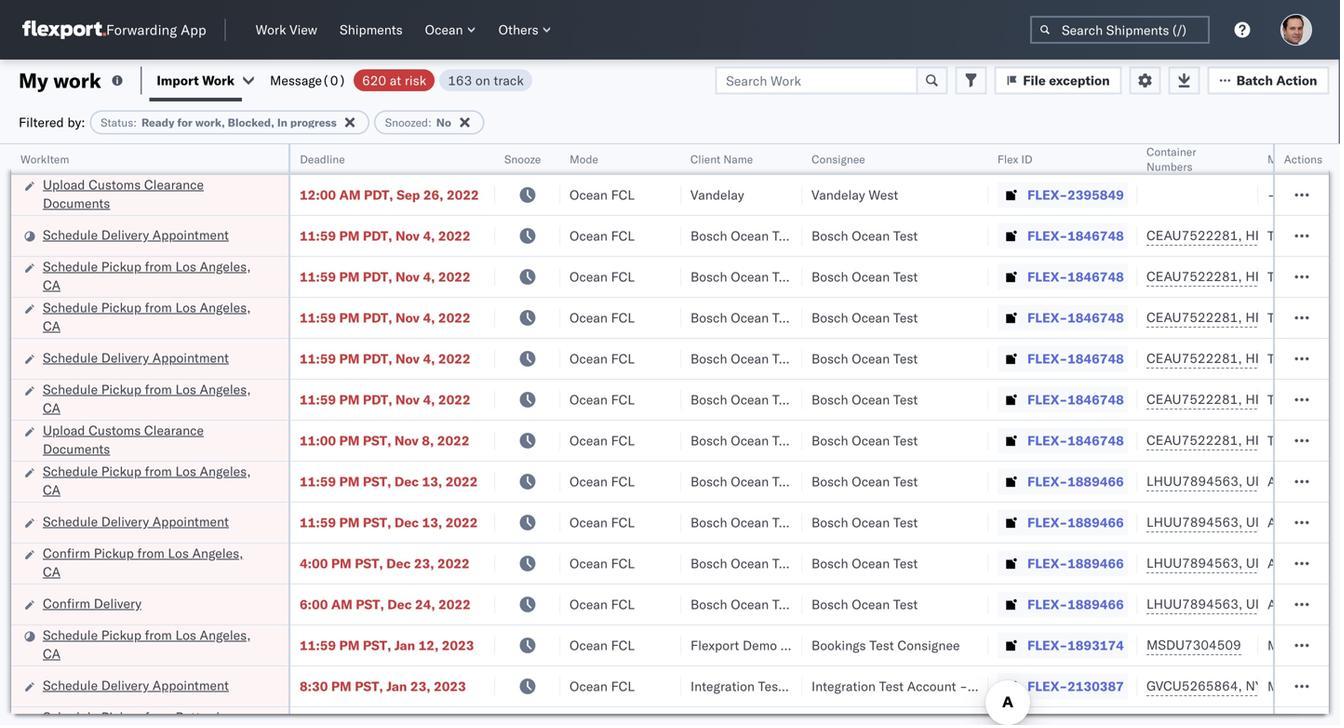 Task type: describe. For each thing, give the bounding box(es) containing it.
6 hlxu6269489, from the top
[[1246, 432, 1340, 448]]

action
[[1276, 72, 1317, 88]]

jan for 12,
[[394, 637, 415, 653]]

status
[[101, 115, 133, 129]]

lagerfeld
[[998, 678, 1054, 694]]

9 resize handle column header from the left
[[1307, 144, 1329, 725]]

confirm delivery
[[43, 595, 142, 611]]

ca for confirm pickup from los angeles, ca link
[[43, 564, 60, 580]]

2022 for second schedule delivery appointment button from the bottom
[[446, 514, 478, 531]]

6 1846748 from the top
[[1068, 432, 1124, 449]]

import work
[[157, 72, 235, 88]]

pm for third schedule pickup from los angeles, ca button from the bottom of the page
[[339, 391, 360, 408]]

work view
[[256, 21, 317, 38]]

consignee button
[[802, 148, 970, 167]]

lhuu7894563, for schedule delivery appointment
[[1147, 514, 1243, 530]]

schedule pickup from los angeles, ca for schedule pickup from los angeles, ca "link" associated with second schedule pickup from los angeles, ca button from the top
[[43, 299, 251, 334]]

deadline
[[300, 152, 345, 166]]

6 ceau7522281, hlxu6269489, from the top
[[1147, 432, 1340, 448]]

snoozed
[[385, 115, 428, 129]]

26,
[[423, 187, 444, 203]]

163
[[448, 72, 472, 88]]

1 1846748 from the top
[[1068, 228, 1124, 244]]

batch
[[1237, 72, 1273, 88]]

dec for schedule pickup from los angeles, ca
[[394, 473, 419, 490]]

vandelay for vandelay west
[[812, 187, 865, 203]]

2 test123456 from the top
[[1268, 269, 1340, 285]]

resize handle column header for workitem
[[266, 144, 289, 725]]

6 ceau7522281, from the top
[[1147, 432, 1242, 448]]

10 flex- from the top
[[1027, 555, 1068, 571]]

3 ocean fcl from the top
[[570, 269, 635, 285]]

client
[[691, 152, 721, 166]]

upload customs clearance documents button for 12:00 am pdt, sep 26, 2022
[[43, 175, 264, 215]]

fcl for second schedule delivery appointment button from the bottom
[[611, 514, 635, 531]]

3 11:59 pm pdt, nov 4, 2022 from the top
[[300, 309, 471, 326]]

from for schedule pickup from los angeles, ca "link" related to first schedule pickup from los angeles, ca button from the top
[[145, 258, 172, 275]]

9 schedule from the top
[[43, 677, 98, 693]]

4 schedule delivery appointment from the top
[[43, 677, 229, 693]]

ocean fcl for 2nd schedule delivery appointment link from the top
[[570, 350, 635, 367]]

24,
[[415, 596, 435, 612]]

import work button
[[157, 72, 235, 88]]

integration
[[812, 678, 876, 694]]

for
[[177, 115, 193, 129]]

on
[[476, 72, 490, 88]]

2 11:59 pm pdt, nov 4, 2022 from the top
[[300, 269, 471, 285]]

5 ceau7522281, hlxu6269489, from the top
[[1147, 391, 1340, 407]]

numbers
[[1147, 160, 1193, 174]]

2 hlxu6269489, from the top
[[1246, 268, 1340, 284]]

1 ocean fcl from the top
[[570, 187, 635, 203]]

resize handle column header for container numbers
[[1236, 144, 1258, 725]]

maeu97361
[[1268, 637, 1340, 653]]

flex id
[[998, 152, 1033, 166]]

forwarding app link
[[22, 20, 206, 39]]

view
[[290, 21, 317, 38]]

5 test123456 from the top
[[1268, 391, 1340, 408]]

1 ceau7522281, from the top
[[1147, 227, 1242, 243]]

ocean fcl for 4th schedule delivery appointment link
[[570, 678, 635, 694]]

1 schedule pickup from los angeles, ca button from the top
[[43, 257, 264, 296]]

11:59 pm pst, jan 12, 2023
[[300, 637, 474, 653]]

3 11:59 from the top
[[300, 309, 336, 326]]

pst, down 4:00 pm pst, dec 23, 2022
[[356, 596, 384, 612]]

5 ceau7522281, from the top
[[1147, 391, 1242, 407]]

1889466 for schedule pickup from los angeles, ca
[[1068, 473, 1124, 490]]

5 schedule from the top
[[43, 381, 98, 397]]

msdu7304509
[[1147, 637, 1241, 653]]

8:30 pm pst, jan 23, 2023
[[300, 678, 466, 694]]

work
[[53, 67, 101, 93]]

flex-2130387
[[1027, 678, 1124, 694]]

pst, down 11:00 pm pst, nov 8, 2022
[[363, 473, 391, 490]]

3 schedule delivery appointment button from the top
[[43, 512, 229, 533]]

4:00
[[300, 555, 328, 571]]

2 4, from the top
[[423, 269, 435, 285]]

1 11:59 from the top
[[300, 228, 336, 244]]

workitem button
[[11, 148, 270, 167]]

12 flex- from the top
[[1027, 637, 1068, 653]]

ocean fcl for 4th schedule delivery appointment link from the bottom
[[570, 228, 635, 244]]

4 11:59 pm pdt, nov 4, 2022 from the top
[[300, 350, 471, 367]]

3 schedule from the top
[[43, 299, 98, 316]]

container numbers button
[[1137, 141, 1240, 174]]

1 schedule delivery appointment link from the top
[[43, 226, 229, 244]]

schedule pickup from los angeles, ca link for first schedule pickup from los angeles, ca button from the top
[[43, 257, 264, 295]]

1 4, from the top
[[423, 228, 435, 244]]

3 fcl from the top
[[611, 269, 635, 285]]

client name
[[691, 152, 753, 166]]

pm for 5th schedule pickup from los angeles, ca button from the top of the page
[[339, 637, 360, 653]]

1889466 for confirm pickup from los angeles, ca
[[1068, 555, 1124, 571]]

8,
[[422, 432, 434, 449]]

flex id button
[[988, 148, 1119, 167]]

id
[[1021, 152, 1033, 166]]

flex-1846748 for 4th schedule delivery appointment link from the bottom
[[1027, 228, 1124, 244]]

flex-1889466 for confirm pickup from los angeles, ca
[[1027, 555, 1124, 571]]

9 flex- from the top
[[1027, 514, 1068, 531]]

lhuu7894563, uetu5238478 for confirm delivery
[[1147, 596, 1337, 612]]

consignee inside button
[[812, 152, 865, 166]]

flex-1846748 for schedule pickup from los angeles, ca "link" associated with second schedule pickup from los angeles, ca button from the top
[[1027, 309, 1124, 326]]

mbl/mawb n button
[[1258, 148, 1340, 167]]

4:00 pm pst, dec 23, 2022
[[300, 555, 470, 571]]

620 at risk
[[362, 72, 426, 88]]

4 schedule pickup from los angeles, ca button from the top
[[43, 462, 264, 501]]

23, for jan
[[410, 678, 431, 694]]

message
[[270, 72, 322, 88]]

shipments link
[[332, 18, 410, 42]]

3 resize handle column header from the left
[[538, 144, 560, 725]]

confirm delivery link
[[43, 594, 142, 613]]

ca for 5th schedule pickup from los angeles, ca button from the top of the page's schedule pickup from los angeles, ca "link"
[[43, 645, 60, 662]]

flexport. image
[[22, 20, 106, 39]]

app
[[181, 21, 206, 39]]

1889466 for confirm delivery
[[1068, 596, 1124, 612]]

work,
[[195, 115, 225, 129]]

mode
[[570, 152, 598, 166]]

2 schedule from the top
[[43, 258, 98, 275]]

batch action button
[[1208, 67, 1330, 94]]

flex-1846748 for schedule pickup from los angeles, ca "link" corresponding to third schedule pickup from los angeles, ca button from the bottom of the page
[[1027, 391, 1124, 408]]

3 flex- from the top
[[1027, 269, 1068, 285]]

2 ceau7522281, hlxu6269489, from the top
[[1147, 268, 1340, 284]]

in
[[277, 115, 288, 129]]

am for pst,
[[331, 596, 353, 612]]

jan for 23,
[[386, 678, 407, 694]]

6 flex- from the top
[[1027, 391, 1068, 408]]

2 11:59 from the top
[[300, 269, 336, 285]]

620
[[362, 72, 386, 88]]

5 11:59 pm pdt, nov 4, 2022 from the top
[[300, 391, 471, 408]]

hlxu6269489, for 4th schedule delivery appointment link from the bottom
[[1246, 227, 1340, 243]]

from for confirm pickup from los angeles, ca link
[[137, 545, 165, 561]]

upload customs clearance documents for 12:00 am pdt, sep 26, 2022
[[43, 176, 204, 211]]

shipments
[[340, 21, 403, 38]]

flex-1846748 for 2nd schedule delivery appointment link from the top
[[1027, 350, 1124, 367]]

flex-2395849
[[1027, 187, 1124, 203]]

name
[[724, 152, 753, 166]]

confirm for confirm pickup from los angeles, ca
[[43, 545, 90, 561]]

7 fcl from the top
[[611, 432, 635, 449]]

4 schedule delivery appointment button from the top
[[43, 676, 229, 697]]

status : ready for work, blocked, in progress
[[101, 115, 337, 129]]

1 schedule from the top
[[43, 227, 98, 243]]

Search Work text field
[[715, 67, 918, 94]]

mbl/mawb n
[[1268, 152, 1340, 166]]

3 schedule delivery appointment from the top
[[43, 513, 229, 530]]

7 11:59 from the top
[[300, 514, 336, 531]]

flex-1889466 for schedule delivery appointment
[[1027, 514, 1124, 531]]

2022 for second schedule pickup from los angeles, ca button from the top
[[438, 309, 471, 326]]

6 11:59 from the top
[[300, 473, 336, 490]]

from for second schedule pickup from los angeles, ca button from the bottom's schedule pickup from los angeles, ca "link"
[[145, 463, 172, 479]]

at
[[390, 72, 401, 88]]

3 1846748 from the top
[[1068, 309, 1124, 326]]

7 flex- from the top
[[1027, 432, 1068, 449]]

4 schedule delivery appointment link from the top
[[43, 676, 229, 695]]

1893174
[[1068, 637, 1124, 653]]

gvcu5265864, nyku9743990
[[1147, 678, 1337, 694]]

2 1846748 from the top
[[1068, 269, 1124, 285]]

ocean fcl for confirm delivery link
[[570, 596, 635, 612]]

fcl for third schedule pickup from los angeles, ca button from the bottom of the page
[[611, 391, 635, 408]]

2022 for second schedule delivery appointment button from the top of the page
[[438, 350, 471, 367]]

2 appointment from the top
[[152, 349, 229, 366]]

ocean button
[[418, 18, 484, 42]]

forwarding
[[106, 21, 177, 39]]

batch action
[[1237, 72, 1317, 88]]

vandelay west
[[812, 187, 898, 203]]

abcdefg78 for confirm delivery
[[1268, 596, 1340, 612]]

3 test123456 from the top
[[1268, 309, 1340, 326]]

5 1846748 from the top
[[1068, 391, 1124, 408]]

4 ceau7522281, hlxu6269489, from the top
[[1147, 350, 1340, 366]]

schedule pickup from los angeles, ca for schedule pickup from los angeles, ca "link" corresponding to third schedule pickup from los angeles, ca button from the bottom of the page
[[43, 381, 251, 416]]

ocean fcl for third schedule delivery appointment link
[[570, 514, 635, 531]]

pm for first schedule delivery appointment button from the top of the page
[[339, 228, 360, 244]]

4 ceau7522281, from the top
[[1147, 350, 1242, 366]]

filtered
[[19, 114, 64, 130]]

6 flex-1846748 from the top
[[1027, 432, 1124, 449]]

abcdefg78 for schedule delivery appointment
[[1268, 514, 1340, 531]]

2023 for 8:30 pm pst, jan 23, 2023
[[434, 678, 466, 694]]

Search Shipments (/) text field
[[1030, 16, 1210, 44]]

snooze
[[504, 152, 541, 166]]

11 flex- from the top
[[1027, 596, 1068, 612]]

upload for 12:00 am pdt, sep 26, 2022
[[43, 176, 85, 193]]

pst, up 6:00 am pst, dec 24, 2022 on the left of page
[[355, 555, 383, 571]]

4 appointment from the top
[[152, 677, 229, 693]]

ocean fcl for confirm pickup from los angeles, ca link
[[570, 555, 635, 571]]

file
[[1023, 72, 1046, 88]]

2395849
[[1068, 187, 1124, 203]]

: for snoozed
[[428, 115, 432, 129]]

6 schedule from the top
[[43, 463, 98, 479]]

8 11:59 from the top
[[300, 637, 336, 653]]

4 test123456 from the top
[[1268, 350, 1340, 367]]

uetu5238478 for confirm delivery
[[1246, 596, 1337, 612]]

hlxu6269489, for schedule pickup from los angeles, ca "link" corresponding to third schedule pickup from los angeles, ca button from the bottom of the page
[[1246, 391, 1340, 407]]

n
[[1335, 152, 1340, 166]]

karl
[[971, 678, 995, 694]]

flex-1889466 for schedule pickup from los angeles, ca
[[1027, 473, 1124, 490]]

pm for confirm pickup from los angeles, ca button
[[331, 555, 352, 571]]

ocean fcl for 5th schedule pickup from los angeles, ca button from the top of the page's schedule pickup from los angeles, ca "link"
[[570, 637, 635, 653]]

7 ocean fcl from the top
[[570, 432, 635, 449]]

2 schedule delivery appointment button from the top
[[43, 349, 229, 369]]

nyku9743990
[[1246, 678, 1337, 694]]

0 vertical spatial work
[[256, 21, 286, 38]]

exception
[[1049, 72, 1110, 88]]

container
[[1147, 145, 1196, 159]]

5 4, from the top
[[423, 391, 435, 408]]

12,
[[418, 637, 439, 653]]

dec for schedule delivery appointment
[[394, 514, 419, 531]]

4 1846748 from the top
[[1068, 350, 1124, 367]]

1 flex- from the top
[[1027, 187, 1068, 203]]

confirm for confirm delivery
[[43, 595, 90, 611]]

fcl for confirm delivery button
[[611, 596, 635, 612]]

3 schedule pickup from los angeles, ca button from the top
[[43, 380, 264, 419]]

5 flex- from the top
[[1027, 350, 1068, 367]]

8 flex- from the top
[[1027, 473, 1068, 490]]

1 schedule delivery appointment from the top
[[43, 227, 229, 243]]

2 flex- from the top
[[1027, 228, 1068, 244]]

message (0)
[[270, 72, 346, 88]]

fcl for second schedule pickup from los angeles, ca button from the top
[[611, 309, 635, 326]]

6:00
[[300, 596, 328, 612]]

11:59 pm pst, dec 13, 2022 for schedule pickup from los angeles, ca
[[300, 473, 478, 490]]

maeu94084
[[1268, 678, 1340, 694]]

fcl for first schedule delivery appointment button from the top of the page
[[611, 228, 635, 244]]

mode button
[[560, 148, 663, 167]]

4 11:59 from the top
[[300, 350, 336, 367]]

23, for dec
[[414, 555, 434, 571]]

(0)
[[322, 72, 346, 88]]

import
[[157, 72, 199, 88]]



Task type: locate. For each thing, give the bounding box(es) containing it.
customs for 11:00 pm pst, nov 8, 2022
[[88, 422, 141, 438]]

1 hlxu6269489, from the top
[[1246, 227, 1340, 243]]

2 ca from the top
[[43, 318, 60, 334]]

confirm down confirm pickup from los angeles, ca
[[43, 595, 90, 611]]

1 horizontal spatial work
[[256, 21, 286, 38]]

1 vertical spatial clearance
[[144, 422, 204, 438]]

fcl for 5th schedule pickup from los angeles, ca button from the top of the page
[[611, 637, 635, 653]]

11 ocean fcl from the top
[[570, 596, 635, 612]]

4 4, from the top
[[423, 350, 435, 367]]

schedule pickup from los angeles, ca link for 5th schedule pickup from los angeles, ca button from the top of the page
[[43, 626, 264, 663]]

lhuu7894563, for confirm pickup from los angeles, ca
[[1147, 555, 1243, 571]]

upload customs clearance documents link for 12:00
[[43, 175, 264, 213]]

3 ca from the top
[[43, 400, 60, 416]]

resize handle column header for deadline
[[473, 144, 495, 725]]

resize handle column header for flex id
[[1115, 144, 1137, 725]]

west
[[869, 187, 898, 203]]

gvcu5265864,
[[1147, 678, 1242, 694]]

1 horizontal spatial vandelay
[[812, 187, 865, 203]]

vandelay down client name
[[691, 187, 744, 203]]

upload
[[43, 176, 85, 193], [43, 422, 85, 438]]

11:59 pm pst, dec 13, 2022 down 11:00 pm pst, nov 8, 2022
[[300, 473, 478, 490]]

13 ocean fcl from the top
[[570, 678, 635, 694]]

1 schedule pickup from los angeles, ca from the top
[[43, 258, 251, 293]]

11:00 pm pst, nov 8, 2022
[[300, 432, 470, 449]]

11:59 pm pst, dec 13, 2022 for schedule delivery appointment
[[300, 514, 478, 531]]

work view link
[[248, 18, 325, 42]]

consignee for flexport demo consignee
[[781, 637, 843, 653]]

3 schedule pickup from los angeles, ca from the top
[[43, 381, 251, 416]]

flexport
[[691, 637, 739, 653]]

2 schedule pickup from los angeles, ca link from the top
[[43, 298, 264, 336]]

schedule pickup from los angeles, ca for schedule pickup from los angeles, ca "link" related to first schedule pickup from los angeles, ca button from the top
[[43, 258, 251, 293]]

client name button
[[681, 148, 784, 167]]

0 vertical spatial documents
[[43, 195, 110, 211]]

bookings
[[812, 637, 866, 653]]

0 vertical spatial 2023
[[442, 637, 474, 653]]

pst, up 8:30 pm pst, jan 23, 2023
[[363, 637, 391, 653]]

upload for 11:00 pm pst, nov 8, 2022
[[43, 422, 85, 438]]

ca
[[43, 277, 60, 293], [43, 318, 60, 334], [43, 400, 60, 416], [43, 482, 60, 498], [43, 564, 60, 580], [43, 645, 60, 662]]

customs
[[88, 176, 141, 193], [88, 422, 141, 438]]

schedule pickup from los angeles, ca link for second schedule pickup from los angeles, ca button from the bottom
[[43, 462, 264, 499]]

uetu5238478 for schedule delivery appointment
[[1246, 514, 1337, 530]]

11:00
[[300, 432, 336, 449]]

am for pdt,
[[339, 187, 361, 203]]

13, for schedule delivery appointment
[[422, 514, 442, 531]]

2022 for third schedule pickup from los angeles, ca button from the bottom of the page
[[438, 391, 471, 408]]

1 vertical spatial documents
[[43, 441, 110, 457]]

work left view at the left of the page
[[256, 21, 286, 38]]

1 clearance from the top
[[144, 176, 204, 193]]

1 vertical spatial customs
[[88, 422, 141, 438]]

11:59 pm pst, dec 13, 2022 up 4:00 pm pst, dec 23, 2022
[[300, 514, 478, 531]]

upload customs clearance documents link
[[43, 175, 264, 213], [43, 421, 264, 458]]

2022 for first schedule delivery appointment button from the top of the page
[[438, 228, 471, 244]]

3 4, from the top
[[423, 309, 435, 326]]

forwarding app
[[106, 21, 206, 39]]

mbl/mawb
[[1268, 152, 1332, 166]]

1 vertical spatial jan
[[386, 678, 407, 694]]

5 resize handle column header from the left
[[780, 144, 802, 725]]

1 13, from the top
[[422, 473, 442, 490]]

1 vertical spatial am
[[331, 596, 353, 612]]

1 vertical spatial 13,
[[422, 514, 442, 531]]

angeles, inside confirm pickup from los angeles, ca
[[192, 545, 243, 561]]

lhuu7894563, uetu5238478 for schedule delivery appointment
[[1147, 514, 1337, 530]]

1 upload customs clearance documents from the top
[[43, 176, 204, 211]]

upload customs clearance documents link for 11:00
[[43, 421, 264, 458]]

0 vertical spatial upload
[[43, 176, 85, 193]]

12 fcl from the top
[[611, 637, 635, 653]]

1 schedule delivery appointment button from the top
[[43, 226, 229, 246]]

uetu5238478 for schedule pickup from los angeles, ca
[[1246, 473, 1337, 489]]

confirm pickup from los angeles, ca button
[[43, 544, 264, 583]]

2 11:59 pm pst, dec 13, 2022 from the top
[[300, 514, 478, 531]]

lhuu7894563, for confirm delivery
[[1147, 596, 1243, 612]]

ocean fcl
[[570, 187, 635, 203], [570, 228, 635, 244], [570, 269, 635, 285], [570, 309, 635, 326], [570, 350, 635, 367], [570, 391, 635, 408], [570, 432, 635, 449], [570, 473, 635, 490], [570, 514, 635, 531], [570, 555, 635, 571], [570, 596, 635, 612], [570, 637, 635, 653], [570, 678, 635, 694]]

documents for 12:00
[[43, 195, 110, 211]]

no
[[436, 115, 451, 129]]

1 ceau7522281, hlxu6269489, from the top
[[1147, 227, 1340, 243]]

4 flex- from the top
[[1027, 309, 1068, 326]]

1 horizontal spatial :
[[428, 115, 432, 129]]

13, for schedule pickup from los angeles, ca
[[422, 473, 442, 490]]

2022
[[447, 187, 479, 203], [438, 228, 471, 244], [438, 269, 471, 285], [438, 309, 471, 326], [438, 350, 471, 367], [438, 391, 471, 408], [437, 432, 470, 449], [446, 473, 478, 490], [446, 514, 478, 531], [437, 555, 470, 571], [438, 596, 471, 612]]

others button
[[491, 18, 559, 42]]

2 flex-1846748 from the top
[[1027, 269, 1124, 285]]

blocked,
[[228, 115, 274, 129]]

schedule pickup from los angeles, ca link
[[43, 257, 264, 295], [43, 298, 264, 336], [43, 380, 264, 417], [43, 462, 264, 499], [43, 626, 264, 663]]

pm for second schedule pickup from los angeles, ca button from the top
[[339, 309, 360, 326]]

2 upload customs clearance documents from the top
[[43, 422, 204, 457]]

schedule delivery appointment
[[43, 227, 229, 243], [43, 349, 229, 366], [43, 513, 229, 530], [43, 677, 229, 693]]

clearance for 11:00 pm pst, nov 8, 2022
[[144, 422, 204, 438]]

1 11:59 pm pst, dec 13, 2022 from the top
[[300, 473, 478, 490]]

schedule pickup from los angeles, ca link for second schedule pickup from los angeles, ca button from the top
[[43, 298, 264, 336]]

2 schedule pickup from los angeles, ca button from the top
[[43, 298, 264, 337]]

5 schedule pickup from los angeles, ca button from the top
[[43, 626, 264, 665]]

resize handle column header for client name
[[780, 144, 802, 725]]

delivery for second schedule delivery appointment button from the top of the page
[[101, 349, 149, 366]]

delivery for confirm delivery button
[[94, 595, 142, 611]]

dec up 6:00 am pst, dec 24, 2022 on the left of page
[[386, 555, 411, 571]]

abcdefg78 for schedule pickup from los angeles, ca
[[1268, 473, 1340, 490]]

hlxu6269489, for schedule pickup from los angeles, ca "link" associated with second schedule pickup from los angeles, ca button from the top
[[1246, 309, 1340, 325]]

bosch
[[691, 228, 727, 244], [812, 228, 848, 244], [691, 269, 727, 285], [812, 269, 848, 285], [691, 309, 727, 326], [812, 309, 848, 326], [691, 350, 727, 367], [812, 350, 848, 367], [691, 391, 727, 408], [812, 391, 848, 408], [691, 432, 727, 449], [812, 432, 848, 449], [691, 473, 727, 490], [812, 473, 848, 490], [691, 514, 727, 531], [812, 514, 848, 531], [691, 555, 727, 571], [812, 555, 848, 571], [691, 596, 727, 612], [812, 596, 848, 612]]

0 vertical spatial upload customs clearance documents link
[[43, 175, 264, 213]]

1 vertical spatial upload
[[43, 422, 85, 438]]

2 schedule pickup from los angeles, ca from the top
[[43, 299, 251, 334]]

13, down 8,
[[422, 473, 442, 490]]

fcl for second schedule pickup from los angeles, ca button from the bottom
[[611, 473, 635, 490]]

11:59 pm pdt, nov 4, 2022
[[300, 228, 471, 244], [300, 269, 471, 285], [300, 309, 471, 326], [300, 350, 471, 367], [300, 391, 471, 408]]

2 abcdefg78 from the top
[[1268, 514, 1340, 531]]

pickup
[[101, 258, 141, 275], [101, 299, 141, 316], [101, 381, 141, 397], [101, 463, 141, 479], [94, 545, 134, 561], [101, 627, 141, 643]]

schedule
[[43, 227, 98, 243], [43, 258, 98, 275], [43, 299, 98, 316], [43, 349, 98, 366], [43, 381, 98, 397], [43, 463, 98, 479], [43, 513, 98, 530], [43, 627, 98, 643], [43, 677, 98, 693]]

pst, left 8,
[[363, 432, 391, 449]]

6 resize handle column header from the left
[[966, 144, 988, 725]]

0 vertical spatial am
[[339, 187, 361, 203]]

hlxu6269489,
[[1246, 227, 1340, 243], [1246, 268, 1340, 284], [1246, 309, 1340, 325], [1246, 350, 1340, 366], [1246, 391, 1340, 407], [1246, 432, 1340, 448]]

pst, up 4:00 pm pst, dec 23, 2022
[[363, 514, 391, 531]]

lhuu7894563, uetu5238478 for schedule pickup from los angeles, ca
[[1147, 473, 1337, 489]]

pst, down 11:59 pm pst, jan 12, 2023
[[355, 678, 383, 694]]

-
[[1268, 187, 1276, 203], [1276, 187, 1284, 203], [960, 678, 968, 694]]

vandelay
[[691, 187, 744, 203], [812, 187, 865, 203]]

5 schedule pickup from los angeles, ca from the top
[[43, 627, 251, 662]]

: left ready
[[133, 115, 137, 129]]

pickup inside confirm pickup from los angeles, ca
[[94, 545, 134, 561]]

1 flex-1846748 from the top
[[1027, 228, 1124, 244]]

1889466 for schedule delivery appointment
[[1068, 514, 1124, 531]]

2 schedule delivery appointment from the top
[[43, 349, 229, 366]]

ca for second schedule pickup from los angeles, ca button from the bottom's schedule pickup from los angeles, ca "link"
[[43, 482, 60, 498]]

los inside confirm pickup from los angeles, ca
[[168, 545, 189, 561]]

my work
[[19, 67, 101, 93]]

8 fcl from the top
[[611, 473, 635, 490]]

1889466
[[1068, 473, 1124, 490], [1068, 514, 1124, 531], [1068, 555, 1124, 571], [1068, 596, 1124, 612]]

8 schedule from the top
[[43, 627, 98, 643]]

customs for 12:00 am pdt, sep 26, 2022
[[88, 176, 141, 193]]

los
[[175, 258, 196, 275], [175, 299, 196, 316], [175, 381, 196, 397], [175, 463, 196, 479], [168, 545, 189, 561], [175, 627, 196, 643]]

2 lhuu7894563, uetu5238478 from the top
[[1147, 514, 1337, 530]]

confirm pickup from los angeles, ca link
[[43, 544, 264, 581]]

upload customs clearance documents button
[[43, 175, 264, 215], [43, 421, 264, 460]]

6 ca from the top
[[43, 645, 60, 662]]

4 uetu5238478 from the top
[[1246, 596, 1337, 612]]

1 abcdefg78 from the top
[[1268, 473, 1340, 490]]

3 hlxu6269489, from the top
[[1246, 309, 1340, 325]]

0 horizontal spatial work
[[202, 72, 235, 88]]

ca for schedule pickup from los angeles, ca "link" associated with second schedule pickup from los angeles, ca button from the top
[[43, 318, 60, 334]]

2 ceau7522281, from the top
[[1147, 268, 1242, 284]]

0 vertical spatial upload customs clearance documents
[[43, 176, 204, 211]]

lhuu7894563, for schedule pickup from los angeles, ca
[[1147, 473, 1243, 489]]

flex-1893174
[[1027, 637, 1124, 653]]

1 fcl from the top
[[611, 187, 635, 203]]

23, up 24,
[[414, 555, 434, 571]]

flex-
[[1027, 187, 1068, 203], [1027, 228, 1068, 244], [1027, 269, 1068, 285], [1027, 309, 1068, 326], [1027, 350, 1068, 367], [1027, 391, 1068, 408], [1027, 432, 1068, 449], [1027, 473, 1068, 490], [1027, 514, 1068, 531], [1027, 555, 1068, 571], [1027, 596, 1068, 612], [1027, 637, 1068, 653], [1027, 678, 1068, 694]]

2 schedule delivery appointment link from the top
[[43, 349, 229, 367]]

appointment
[[152, 227, 229, 243], [152, 349, 229, 366], [152, 513, 229, 530], [152, 677, 229, 693]]

1 vertical spatial upload customs clearance documents
[[43, 422, 204, 457]]

5 11:59 from the top
[[300, 391, 336, 408]]

dec up 4:00 pm pst, dec 23, 2022
[[394, 514, 419, 531]]

2023 down 12,
[[434, 678, 466, 694]]

confirm inside confirm pickup from los angeles, ca
[[43, 545, 90, 561]]

ceau7522281,
[[1147, 227, 1242, 243], [1147, 268, 1242, 284], [1147, 309, 1242, 325], [1147, 350, 1242, 366], [1147, 391, 1242, 407], [1147, 432, 1242, 448]]

5 hlxu6269489, from the top
[[1246, 391, 1340, 407]]

1 vertical spatial 23,
[[410, 678, 431, 694]]

schedule delivery appointment link
[[43, 226, 229, 244], [43, 349, 229, 367], [43, 512, 229, 531], [43, 676, 229, 695]]

: left no
[[428, 115, 432, 129]]

3 schedule pickup from los angeles, ca link from the top
[[43, 380, 264, 417]]

ca for schedule pickup from los angeles, ca "link" related to first schedule pickup from los angeles, ca button from the top
[[43, 277, 60, 293]]

pm for first schedule delivery appointment button from the bottom of the page
[[331, 678, 352, 694]]

8 ocean fcl from the top
[[570, 473, 635, 490]]

vandelay left west on the right top of the page
[[812, 187, 865, 203]]

1 vertical spatial work
[[202, 72, 235, 88]]

4 1889466 from the top
[[1068, 596, 1124, 612]]

0 vertical spatial 23,
[[414, 555, 434, 571]]

9 ocean fcl from the top
[[570, 514, 635, 531]]

track
[[494, 72, 524, 88]]

upload customs clearance documents button for 11:00 pm pst, nov 8, 2022
[[43, 421, 264, 460]]

0 horizontal spatial vandelay
[[691, 187, 744, 203]]

consignee for bookings test consignee
[[897, 637, 960, 653]]

4 hlxu6269489, from the top
[[1246, 350, 1340, 366]]

upload customs clearance documents
[[43, 176, 204, 211], [43, 422, 204, 457]]

: for status
[[133, 115, 137, 129]]

dec for confirm delivery
[[387, 596, 412, 612]]

demo
[[743, 637, 777, 653]]

3 uetu5238478 from the top
[[1246, 555, 1337, 571]]

integration test account - karl lagerfeld
[[812, 678, 1054, 694]]

am right 6:00
[[331, 596, 353, 612]]

1 vertical spatial 2023
[[434, 678, 466, 694]]

am right 12:00
[[339, 187, 361, 203]]

7 schedule from the top
[[43, 513, 98, 530]]

documents for 11:00
[[43, 441, 110, 457]]

3 schedule delivery appointment link from the top
[[43, 512, 229, 531]]

0 vertical spatial jan
[[394, 637, 415, 653]]

2 upload customs clearance documents link from the top
[[43, 421, 264, 458]]

jan
[[394, 637, 415, 653], [386, 678, 407, 694]]

1 flex-1889466 from the top
[[1027, 473, 1124, 490]]

sep
[[397, 187, 420, 203]]

nov
[[396, 228, 420, 244], [396, 269, 420, 285], [396, 309, 420, 326], [396, 350, 420, 367], [396, 391, 420, 408], [394, 432, 419, 449]]

10 fcl from the top
[[611, 555, 635, 571]]

0 vertical spatial 13,
[[422, 473, 442, 490]]

0 vertical spatial upload customs clearance documents button
[[43, 175, 264, 215]]

consignee
[[812, 152, 865, 166], [781, 637, 843, 653], [897, 637, 960, 653]]

ocean inside button
[[425, 21, 463, 38]]

13, up 4:00 pm pst, dec 23, 2022
[[422, 514, 442, 531]]

snoozed : no
[[385, 115, 451, 129]]

upload customs clearance documents for 11:00 pm pst, nov 8, 2022
[[43, 422, 204, 457]]

abcdefg78
[[1268, 473, 1340, 490], [1268, 514, 1340, 531], [1268, 555, 1340, 571], [1268, 596, 1340, 612]]

11:59 pm pst, dec 13, 2022
[[300, 473, 478, 490], [300, 514, 478, 531]]

risk
[[405, 72, 426, 88]]

2 vandelay from the left
[[812, 187, 865, 203]]

ceau7522281, hlxu6269489,
[[1147, 227, 1340, 243], [1147, 268, 1340, 284], [1147, 309, 1340, 325], [1147, 350, 1340, 366], [1147, 391, 1340, 407], [1147, 432, 1340, 448]]

clearance
[[144, 176, 204, 193], [144, 422, 204, 438]]

13,
[[422, 473, 442, 490], [422, 514, 442, 531]]

6 fcl from the top
[[611, 391, 635, 408]]

hlxu6269489, for 2nd schedule delivery appointment link from the top
[[1246, 350, 1340, 366]]

2 resize handle column header from the left
[[473, 144, 495, 725]]

confirm pickup from los angeles, ca
[[43, 545, 243, 580]]

workitem
[[20, 152, 69, 166]]

ca for schedule pickup from los angeles, ca "link" corresponding to third schedule pickup from los angeles, ca button from the bottom of the page
[[43, 400, 60, 416]]

from for schedule pickup from los angeles, ca "link" corresponding to third schedule pickup from los angeles, ca button from the bottom of the page
[[145, 381, 172, 397]]

ca inside confirm pickup from los angeles, ca
[[43, 564, 60, 580]]

6 test123456 from the top
[[1268, 432, 1340, 449]]

1 11:59 pm pdt, nov 4, 2022 from the top
[[300, 228, 471, 244]]

1 vertical spatial upload customs clearance documents button
[[43, 421, 264, 460]]

163 on track
[[448, 72, 524, 88]]

1 vertical spatial 11:59 pm pst, dec 13, 2022
[[300, 514, 478, 531]]

consignee up integration on the bottom right
[[781, 637, 843, 653]]

6:00 am pst, dec 24, 2022
[[300, 596, 471, 612]]

0 vertical spatial confirm
[[43, 545, 90, 561]]

from inside confirm pickup from los angeles, ca
[[137, 545, 165, 561]]

pm for second schedule delivery appointment button from the top of the page
[[339, 350, 360, 367]]

1 uetu5238478 from the top
[[1246, 473, 1337, 489]]

1 customs from the top
[[88, 176, 141, 193]]

0 vertical spatial clearance
[[144, 176, 204, 193]]

10 ocean fcl from the top
[[570, 555, 635, 571]]

confirm up confirm delivery
[[43, 545, 90, 561]]

3 appointment from the top
[[152, 513, 229, 530]]

ocean fcl for second schedule pickup from los angeles, ca button from the bottom's schedule pickup from los angeles, ca "link"
[[570, 473, 635, 490]]

dec left 24,
[[387, 596, 412, 612]]

dec for confirm pickup from los angeles, ca
[[386, 555, 411, 571]]

pm for second schedule delivery appointment button from the bottom
[[339, 514, 360, 531]]

flex-2395849 button
[[998, 182, 1128, 208], [998, 182, 1128, 208]]

delivery for first schedule delivery appointment button from the bottom of the page
[[101, 677, 149, 693]]

23,
[[414, 555, 434, 571], [410, 678, 431, 694]]

flex
[[998, 152, 1019, 166]]

1 test123456 from the top
[[1268, 228, 1340, 244]]

2023 right 12,
[[442, 637, 474, 653]]

0 vertical spatial 11:59 pm pst, dec 13, 2022
[[300, 473, 478, 490]]

lhuu7894563, uetu5238478
[[1147, 473, 1337, 489], [1147, 514, 1337, 530], [1147, 555, 1337, 571], [1147, 596, 1337, 612]]

documents
[[43, 195, 110, 211], [43, 441, 110, 457]]

0 horizontal spatial :
[[133, 115, 137, 129]]

2130387
[[1068, 678, 1124, 694]]

flex-1889466 for confirm delivery
[[1027, 596, 1124, 612]]

3 ceau7522281, hlxu6269489, from the top
[[1147, 309, 1340, 325]]

0 vertical spatial customs
[[88, 176, 141, 193]]

ocean fcl for schedule pickup from los angeles, ca "link" corresponding to third schedule pickup from los angeles, ca button from the bottom of the page
[[570, 391, 635, 408]]

2022 for second schedule pickup from los angeles, ca button from the bottom
[[446, 473, 478, 490]]

2 upload customs clearance documents button from the top
[[43, 421, 264, 460]]

1 vertical spatial confirm
[[43, 595, 90, 611]]

2 ocean fcl from the top
[[570, 228, 635, 244]]

ocean fcl for schedule pickup from los angeles, ca "link" associated with second schedule pickup from los angeles, ca button from the top
[[570, 309, 635, 326]]

fcl for first schedule delivery appointment button from the bottom of the page
[[611, 678, 635, 694]]

1 vandelay from the left
[[691, 187, 744, 203]]

2 fcl from the top
[[611, 228, 635, 244]]

consignee up account at the bottom right
[[897, 637, 960, 653]]

2 uetu5238478 from the top
[[1246, 514, 1337, 530]]

file exception
[[1023, 72, 1110, 88]]

1 vertical spatial upload customs clearance documents link
[[43, 421, 264, 458]]

account
[[907, 678, 956, 694]]

fcl
[[611, 187, 635, 203], [611, 228, 635, 244], [611, 269, 635, 285], [611, 309, 635, 326], [611, 350, 635, 367], [611, 391, 635, 408], [611, 432, 635, 449], [611, 473, 635, 490], [611, 514, 635, 531], [611, 555, 635, 571], [611, 596, 635, 612], [611, 637, 635, 653], [611, 678, 635, 694]]

from for 5th schedule pickup from los angeles, ca button from the top of the page's schedule pickup from los angeles, ca "link"
[[145, 627, 172, 643]]

test123456
[[1268, 228, 1340, 244], [1268, 269, 1340, 285], [1268, 309, 1340, 326], [1268, 350, 1340, 367], [1268, 391, 1340, 408], [1268, 432, 1340, 449]]

flexport demo consignee
[[691, 637, 843, 653]]

3 ceau7522281, from the top
[[1147, 309, 1242, 325]]

my
[[19, 67, 48, 93]]

fcl for second schedule delivery appointment button from the top of the page
[[611, 350, 635, 367]]

uetu5238478 for confirm pickup from los angeles, ca
[[1246, 555, 1337, 571]]

jan left 12,
[[394, 637, 415, 653]]

dec down 11:00 pm pst, nov 8, 2022
[[394, 473, 419, 490]]

resize handle column header
[[266, 144, 289, 725], [473, 144, 495, 725], [538, 144, 560, 725], [659, 144, 681, 725], [780, 144, 802, 725], [966, 144, 988, 725], [1115, 144, 1137, 725], [1236, 144, 1258, 725], [1307, 144, 1329, 725]]

13 flex- from the top
[[1027, 678, 1068, 694]]

work right import
[[202, 72, 235, 88]]

23, down 12,
[[410, 678, 431, 694]]

4 schedule from the top
[[43, 349, 98, 366]]

1 appointment from the top
[[152, 227, 229, 243]]

2 : from the left
[[428, 115, 432, 129]]

schedule pickup from los angeles, ca for 5th schedule pickup from los angeles, ca button from the top of the page's schedule pickup from los angeles, ca "link"
[[43, 627, 251, 662]]

from
[[145, 258, 172, 275], [145, 299, 172, 316], [145, 381, 172, 397], [145, 463, 172, 479], [137, 545, 165, 561], [145, 627, 172, 643]]

resize handle column header for mode
[[659, 144, 681, 725]]

by:
[[67, 114, 85, 130]]

ready
[[141, 115, 174, 129]]

jan down 11:59 pm pst, jan 12, 2023
[[386, 678, 407, 694]]

delivery for first schedule delivery appointment button from the top of the page
[[101, 227, 149, 243]]

clearance for 12:00 am pdt, sep 26, 2022
[[144, 176, 204, 193]]

1 upload from the top
[[43, 176, 85, 193]]

consignee up vandelay west
[[812, 152, 865, 166]]

lhuu7894563, uetu5238478 for confirm pickup from los angeles, ca
[[1147, 555, 1337, 571]]

3 lhuu7894563, uetu5238478 from the top
[[1147, 555, 1337, 571]]

6 ocean fcl from the top
[[570, 391, 635, 408]]

work
[[256, 21, 286, 38], [202, 72, 235, 88]]



Task type: vqa. For each thing, say whether or not it's contained in the screenshot.
PDT,'s Am
yes



